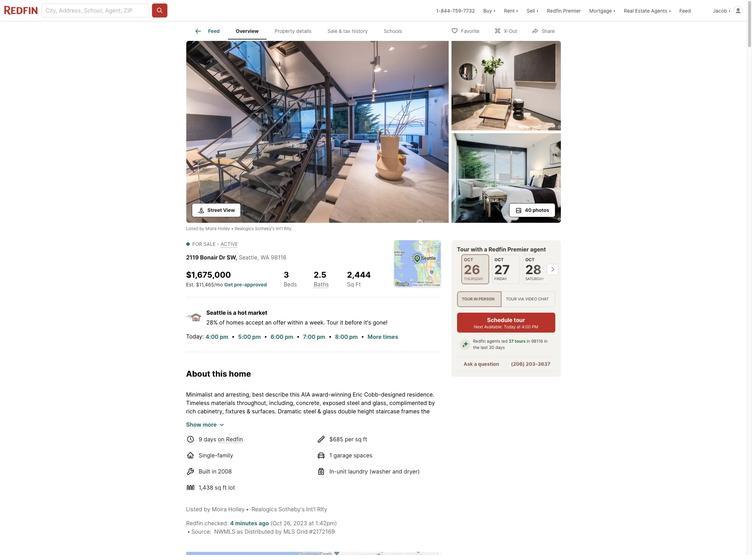 Task type: vqa. For each thing, say whether or not it's contained in the screenshot.
'Feed' "link"
yes



Task type: locate. For each thing, give the bounding box(es) containing it.
salish
[[288, 425, 304, 432]]

tab list
[[186, 21, 416, 40]]

▾ for sell ▾
[[537, 8, 539, 13]]

redfin inside "button"
[[548, 8, 562, 13]]

• left the source:
[[187, 528, 190, 535]]

sale
[[328, 28, 338, 34]]

0 horizontal spatial seattle
[[207, 309, 226, 316]]

0 vertical spatial seattle
[[239, 254, 258, 261]]

at left its
[[408, 442, 413, 449]]

and left dryer)
[[393, 468, 403, 475]]

2 oct from the left
[[495, 257, 504, 262]]

in right tours
[[527, 339, 531, 344]]

at
[[517, 324, 521, 330], [408, 442, 413, 449], [309, 520, 314, 527]]

oct for 27
[[495, 257, 504, 262]]

1 vertical spatial at
[[408, 442, 413, 449]]

with up loft
[[382, 433, 393, 440]]

1 ▾ from the left
[[494, 8, 496, 13]]

mortgage ▾ button
[[590, 0, 616, 21]]

1 horizontal spatial ,
[[258, 254, 259, 261]]

98116 right wa
[[271, 254, 287, 261]]

listed up the source:
[[186, 506, 202, 513]]

sale
[[204, 241, 216, 247]]

concrete,
[[296, 400, 321, 407]]

in left the person
[[474, 297, 478, 302]]

redfin for redfin checked: 4 minutes ago (oct 26, 2023 at 1:42pm) • source: nwmls as distributed by mls grid # 2172169
[[186, 520, 203, 527]]

oct 27 friday
[[495, 257, 510, 281]]

advantage
[[307, 416, 335, 423]]

& up multiple
[[247, 408, 251, 415]]

pm right the 5:00
[[252, 334, 261, 341]]

living
[[392, 442, 406, 449]]

sotheby's up 26, at the left of the page
[[279, 506, 305, 513]]

listed for listed by moira holley • realogics sotheby's int'l rlty
[[186, 506, 202, 513]]

pm right 6:00
[[285, 334, 294, 341]]

▾ for buy ▾
[[494, 8, 496, 13]]

8:00 pm button
[[335, 332, 359, 342]]

0 horizontal spatial &
[[247, 408, 251, 415]]

of inside minimalist and arresting, best describe this aia award-winning eric cobb-designed residence. timeless materials throughout, including, concrete, exposed steel and glass, complimented by rich cabinetry, fixtures & surfaces. dramatic steel & glass double height staircase frames the show stopping view. multiple terraces to take advantage of the sunsets, olympic mountains and the magnificent views overlooking the salish sea. the rooftop terrace is truly sublime. additionally, this home lives on three levels plus the rooftop terrace along with a drive-in view garage. this space is finished and could be considered flex space. this is loft living at its best!
[[337, 416, 342, 423]]

is up the "homes"
[[227, 309, 232, 316]]

thursday
[[464, 277, 484, 281]]

0 vertical spatial this
[[212, 369, 227, 379]]

6 ▾ from the left
[[729, 8, 731, 13]]

this up the 'space'
[[220, 433, 230, 440]]

nwmls
[[214, 528, 236, 535]]

this right about
[[212, 369, 227, 379]]

1 horizontal spatial feed
[[680, 8, 692, 13]]

oct down agent
[[526, 257, 535, 262]]

tour for tour in person
[[462, 297, 473, 302]]

realogics for rlty.
[[235, 226, 254, 231]]

with up "oct 26 thursday"
[[471, 246, 483, 253]]

int'l left rlty.
[[276, 226, 283, 231]]

2119
[[186, 254, 199, 261]]

2 horizontal spatial at
[[517, 324, 521, 330]]

a
[[484, 246, 488, 253], [233, 309, 237, 316], [305, 319, 308, 326], [474, 361, 477, 367], [395, 433, 398, 440]]

seattle is a hot market 28% of homes accept an offer within a week. tour it before it's gone!
[[207, 309, 388, 326]]

days down led
[[496, 345, 505, 350]]

details
[[296, 28, 312, 34]]

this left aia
[[290, 391, 300, 398]]

0 vertical spatial steel
[[347, 400, 360, 407]]

int'l left rlty
[[307, 506, 316, 513]]

space
[[221, 442, 236, 449]]

tour left it
[[327, 319, 339, 326]]

0 horizontal spatial days
[[204, 436, 216, 443]]

days right 9
[[204, 436, 216, 443]]

▾ right sell on the right of page
[[537, 8, 539, 13]]

3 ▾ from the left
[[537, 8, 539, 13]]

the left last
[[473, 345, 480, 350]]

1 horizontal spatial ft
[[363, 436, 367, 443]]

pm right "7:00"
[[317, 334, 326, 341]]

ft right space.
[[363, 436, 367, 443]]

rent ▾
[[505, 8, 519, 13]]

3637
[[538, 361, 551, 367]]

1 vertical spatial sotheby's
[[279, 506, 305, 513]]

1 horizontal spatial this
[[363, 442, 375, 449]]

moira for listed by moira holley • realogics sotheby's int'l rlty
[[212, 506, 227, 513]]

seattle left wa
[[239, 254, 258, 261]]

1 horizontal spatial of
[[337, 416, 342, 423]]

1 horizontal spatial &
[[318, 408, 321, 415]]

by up checked: at the bottom of the page
[[204, 506, 210, 513]]

0 horizontal spatial steel
[[303, 408, 316, 415]]

4:00 down 28%
[[206, 334, 219, 341]]

on down magnificent
[[218, 436, 225, 443]]

pm
[[220, 334, 229, 341], [252, 334, 261, 341], [285, 334, 294, 341], [317, 334, 326, 341], [350, 334, 358, 341]]

redfin inside redfin checked: 4 minutes ago (oct 26, 2023 at 1:42pm) • source: nwmls as distributed by mls grid # 2172169
[[186, 520, 203, 527]]

holley up "4"
[[228, 506, 245, 513]]

1 garage spaces
[[330, 452, 373, 459]]

0 horizontal spatial 98116
[[271, 254, 287, 261]]

3 oct from the left
[[526, 257, 535, 262]]

oct 26 thursday
[[464, 257, 484, 281]]

(206) 203-3637
[[511, 361, 551, 367]]

property details tab
[[267, 23, 320, 40]]

• inside redfin checked: 4 minutes ago (oct 26, 2023 at 1:42pm) • source: nwmls as distributed by mls grid # 2172169
[[187, 528, 190, 535]]

feed left overview
[[208, 28, 220, 34]]

by inside minimalist and arresting, best describe this aia award-winning eric cobb-designed residence. timeless materials throughout, including, concrete, exposed steel and glass, complimented by rich cabinetry, fixtures & surfaces. dramatic steel & glass double height staircase frames the show stopping view. multiple terraces to take advantage of the sunsets, olympic mountains and the magnificent views overlooking the salish sea. the rooftop terrace is truly sublime. additionally, this home lives on three levels plus the rooftop terrace along with a drive-in view garage. this space is finished and could be considered flex space. this is loft living at its best!
[[429, 400, 435, 407]]

cabinetry,
[[198, 408, 224, 415]]

in up 3637
[[545, 339, 548, 344]]

and
[[214, 391, 224, 398], [361, 400, 371, 407], [430, 416, 440, 423], [266, 442, 276, 449], [393, 468, 403, 475]]

premier left mortgage
[[564, 8, 581, 13]]

seattle inside seattle is a hot market 28% of homes accept an offer within a week. tour it before it's gone!
[[207, 309, 226, 316]]

terrace down the sunsets,
[[351, 425, 370, 432]]

▾ right buy at right
[[494, 8, 496, 13]]

of down double
[[337, 416, 342, 423]]

5 ▾ from the left
[[669, 8, 672, 13]]

oct up thursday
[[464, 257, 474, 262]]

5 pm from the left
[[350, 334, 358, 341]]

sale & tax history tab
[[320, 23, 376, 40]]

1 vertical spatial 4:00
[[206, 334, 219, 341]]

5:00
[[238, 334, 251, 341]]

None button
[[462, 254, 490, 285], [492, 255, 521, 284], [523, 255, 551, 284], [462, 254, 490, 285], [492, 255, 521, 284], [523, 255, 551, 284]]

2 this from the left
[[363, 442, 375, 449]]

1 horizontal spatial int'l
[[307, 506, 316, 513]]

0 vertical spatial int'l
[[276, 226, 283, 231]]

ft left lot on the bottom of page
[[223, 484, 227, 491]]

1 horizontal spatial on
[[261, 433, 268, 440]]

2 , from the left
[[258, 254, 259, 261]]

0 horizontal spatial ,
[[236, 254, 238, 261]]

4:00 inside schedule tour next available: today at 4:00 pm
[[522, 324, 531, 330]]

oct inside the oct 27 friday
[[495, 257, 504, 262]]

x-
[[504, 28, 509, 34]]

next
[[474, 324, 484, 330]]

buy
[[484, 8, 493, 13]]

realogics up active link
[[235, 226, 254, 231]]

0 horizontal spatial ft
[[223, 484, 227, 491]]

1,438
[[199, 484, 213, 491]]

▾ right agents
[[669, 8, 672, 13]]

▾ for mortgage ▾
[[614, 8, 616, 13]]

photos
[[533, 207, 550, 213]]

the
[[473, 345, 480, 350], [422, 408, 430, 415], [344, 416, 352, 423], [186, 425, 195, 432], [278, 425, 287, 432], [314, 433, 323, 440]]

by down (oct
[[276, 528, 282, 535]]

feed right agents
[[680, 8, 692, 13]]

1 vertical spatial listed
[[186, 506, 202, 513]]

street view
[[208, 207, 235, 213]]

2119 bonair dr sw, seattle, wa 98116 image
[[186, 41, 449, 223], [452, 41, 561, 130], [452, 133, 561, 223]]

1 horizontal spatial at
[[408, 442, 413, 449]]

1 vertical spatial int'l
[[307, 506, 316, 513]]

0 horizontal spatial with
[[382, 433, 393, 440]]

ft
[[363, 436, 367, 443], [223, 484, 227, 491]]

0 horizontal spatial this
[[208, 442, 219, 449]]

jacob ▾
[[714, 8, 731, 13]]

days
[[496, 345, 505, 350], [204, 436, 216, 443]]

oct inside "oct 26 thursday"
[[464, 257, 474, 262]]

redfin up the source:
[[186, 520, 203, 527]]

map region
[[126, 538, 484, 555]]

sq right 1,438
[[215, 484, 221, 491]]

0 vertical spatial days
[[496, 345, 505, 350]]

1 horizontal spatial sq
[[356, 436, 362, 443]]

oct down tour with a redfin premier agent
[[495, 257, 504, 262]]

schools tab
[[376, 23, 411, 40]]

this down along
[[363, 442, 375, 449]]

▾ right mortgage
[[614, 8, 616, 13]]

materials
[[211, 400, 235, 407]]

this up single-family
[[208, 442, 219, 449]]

1 vertical spatial premier
[[508, 246, 529, 253]]

list box
[[457, 292, 556, 307]]

tour for tour with a redfin premier agent
[[457, 246, 470, 253]]

0 vertical spatial terrace
[[351, 425, 370, 432]]

0 vertical spatial holley
[[218, 226, 230, 231]]

oct inside oct 28 saturday
[[526, 257, 535, 262]]

1 vertical spatial holley
[[228, 506, 245, 513]]

1 vertical spatial with
[[382, 433, 393, 440]]

for sale - active
[[193, 241, 238, 247]]

get
[[225, 282, 233, 287]]

tax
[[344, 28, 351, 34]]

1 horizontal spatial steel
[[347, 400, 360, 407]]

feed
[[680, 8, 692, 13], [208, 28, 220, 34]]

0 vertical spatial 98116
[[271, 254, 287, 261]]

0 vertical spatial ft
[[363, 436, 367, 443]]

tour left the person
[[462, 297, 473, 302]]

dr
[[219, 254, 226, 261]]

98116 down pm
[[532, 339, 543, 344]]

moira up sale at the top of page
[[206, 226, 217, 231]]

overview tab
[[228, 23, 267, 40]]

rent
[[505, 8, 515, 13]]

2 horizontal spatial oct
[[526, 257, 535, 262]]

arresting,
[[226, 391, 251, 398]]

▾ for jacob ▾
[[729, 8, 731, 13]]

0 vertical spatial realogics
[[235, 226, 254, 231]]

home up arresting, on the bottom left
[[229, 369, 251, 379]]

terrace up space.
[[345, 433, 364, 440]]

0 horizontal spatial oct
[[464, 257, 474, 262]]

and up the view on the right bottom of the page
[[430, 416, 440, 423]]

steel down 'concrete,'
[[303, 408, 316, 415]]

1 vertical spatial moira
[[212, 506, 227, 513]]

& left tax
[[339, 28, 342, 34]]

1 horizontal spatial oct
[[495, 257, 504, 262]]

in the last 30 days
[[473, 339, 548, 350]]

0 vertical spatial premier
[[564, 8, 581, 13]]

is right the 'space'
[[238, 442, 242, 449]]

list box containing tour in person
[[457, 292, 556, 307]]

& up advantage
[[318, 408, 321, 415]]

▾ inside 'dropdown button'
[[669, 8, 672, 13]]

0 vertical spatial 4:00
[[522, 324, 531, 330]]

exposed
[[323, 400, 346, 407]]

0 vertical spatial of
[[220, 319, 225, 326]]

and up materials
[[214, 391, 224, 398]]

mortgage ▾
[[590, 8, 616, 13]]

sq right per at the left bottom
[[356, 436, 362, 443]]

• left 6:00
[[264, 333, 267, 340]]

1 horizontal spatial sotheby's
[[279, 506, 305, 513]]

2 ▾ from the left
[[517, 8, 519, 13]]

redfin premier button
[[543, 0, 586, 21]]

rooftop up $685
[[330, 425, 350, 432]]

holley up active link
[[218, 226, 230, 231]]

0 vertical spatial listed
[[186, 226, 198, 231]]

distributed
[[245, 528, 274, 535]]

pm down the "homes"
[[220, 334, 229, 341]]

surfaces.
[[252, 408, 277, 415]]

times
[[383, 334, 399, 341]]

redfin up share at the top
[[548, 8, 562, 13]]

on down overlooking
[[261, 433, 268, 440]]

listed up for
[[186, 226, 198, 231]]

homes
[[226, 319, 244, 326]]

home down the views
[[231, 433, 246, 440]]

more
[[203, 421, 217, 428]]

on inside minimalist and arresting, best describe this aia award-winning eric cobb-designed residence. timeless materials throughout, including, concrete, exposed steel and glass, complimented by rich cabinetry, fixtures & surfaces. dramatic steel & glass double height staircase frames the show stopping view. multiple terraces to take advantage of the sunsets, olympic mountains and the magnificent views overlooking the salish sea. the rooftop terrace is truly sublime. additionally, this home lives on three levels plus the rooftop terrace along with a drive-in view garage. this space is finished and could be considered flex space. this is loft living at its best!
[[261, 433, 268, 440]]

is up along
[[372, 425, 376, 432]]

and up height at the left
[[361, 400, 371, 407]]

1 , from the left
[[236, 254, 238, 261]]

1 listed from the top
[[186, 226, 198, 231]]

in up its
[[415, 433, 420, 440]]

1 vertical spatial realogics
[[252, 506, 277, 513]]

1 vertical spatial feed
[[208, 28, 220, 34]]

sell ▾ button
[[527, 0, 539, 21]]

real estate agents ▾ link
[[625, 0, 672, 21]]

garage
[[334, 452, 352, 459]]

2 horizontal spatial &
[[339, 28, 342, 34]]

real estate agents ▾ button
[[620, 0, 676, 21]]

of right 28%
[[220, 319, 225, 326]]

0 horizontal spatial 4:00
[[206, 334, 219, 341]]

1 vertical spatial sq
[[215, 484, 221, 491]]

0 horizontal spatial premier
[[508, 246, 529, 253]]

0 horizontal spatial of
[[220, 319, 225, 326]]

0 horizontal spatial feed
[[208, 28, 220, 34]]

premier left agent
[[508, 246, 529, 253]]

redfin up last
[[473, 339, 486, 344]]

steel down the eric
[[347, 400, 360, 407]]

bonair
[[200, 254, 218, 261]]

1 horizontal spatial days
[[496, 345, 505, 350]]

submit search image
[[156, 7, 163, 14]]

by down residence.
[[429, 400, 435, 407]]

ago
[[259, 520, 269, 527]]

, right dr
[[236, 254, 238, 261]]

40 photos
[[525, 207, 550, 213]]

rent ▾ button
[[500, 0, 523, 21]]

4 ▾ from the left
[[614, 8, 616, 13]]

1 vertical spatial days
[[204, 436, 216, 443]]

the down show
[[186, 425, 195, 432]]

view
[[223, 207, 235, 213]]

with
[[471, 246, 483, 253], [382, 433, 393, 440]]

2 listed from the top
[[186, 506, 202, 513]]

1 vertical spatial home
[[231, 433, 246, 440]]

0 horizontal spatial at
[[309, 520, 314, 527]]

glass,
[[373, 400, 388, 407]]

1 vertical spatial of
[[337, 416, 342, 423]]

0 vertical spatial at
[[517, 324, 521, 330]]

mountains
[[401, 416, 429, 423]]

▾ right the rent at the right top of page
[[517, 8, 519, 13]]

1 vertical spatial seattle
[[207, 309, 226, 316]]

0 vertical spatial with
[[471, 246, 483, 253]]

4:00 left pm
[[522, 324, 531, 330]]

schedule
[[488, 317, 513, 324]]

2 vertical spatial at
[[309, 520, 314, 527]]

26
[[464, 262, 481, 277]]

a inside minimalist and arresting, best describe this aia award-winning eric cobb-designed residence. timeless materials throughout, including, concrete, exposed steel and glass, complimented by rich cabinetry, fixtures & surfaces. dramatic steel & glass double height staircase frames the show stopping view. multiple terraces to take advantage of the sunsets, olympic mountains and the magnificent views overlooking the salish sea. the rooftop terrace is truly sublime. additionally, this home lives on three levels plus the rooftop terrace along with a drive-in view garage. this space is finished and could be considered flex space. this is loft living at its best!
[[395, 433, 398, 440]]

loft
[[382, 442, 391, 449]]

,
[[236, 254, 238, 261], [258, 254, 259, 261]]

at up #
[[309, 520, 314, 527]]

1 horizontal spatial 98116
[[532, 339, 543, 344]]

0 horizontal spatial int'l
[[276, 226, 283, 231]]

minimalist
[[186, 391, 213, 398]]

City, Address, School, Agent, ZIP search field
[[42, 3, 149, 17]]

additionally,
[[186, 433, 219, 440]]

0 vertical spatial sotheby's
[[255, 226, 275, 231]]

realogics
[[235, 226, 254, 231], [252, 506, 277, 513]]

with inside minimalist and arresting, best describe this aia award-winning eric cobb-designed residence. timeless materials throughout, including, concrete, exposed steel and glass, complimented by rich cabinetry, fixtures & surfaces. dramatic steel & glass double height staircase frames the show stopping view. multiple terraces to take advantage of the sunsets, olympic mountains and the magnificent views overlooking the salish sea. the rooftop terrace is truly sublime. additionally, this home lives on three levels plus the rooftop terrace along with a drive-in view garage. this space is finished and could be considered flex space. this is loft living at its best!
[[382, 433, 393, 440]]

sw
[[227, 254, 236, 261]]

1,438 sq ft lot
[[199, 484, 235, 491]]

2172169
[[313, 528, 335, 535]]

tour up 26
[[457, 246, 470, 253]]

moira up checked: at the bottom of the page
[[212, 506, 227, 513]]

1 horizontal spatial 4:00
[[522, 324, 531, 330]]

0 horizontal spatial sq
[[215, 484, 221, 491]]

oct for 28
[[526, 257, 535, 262]]

1 horizontal spatial premier
[[564, 8, 581, 13]]

7:00
[[303, 334, 316, 341]]

▾ for rent ▾
[[517, 8, 519, 13]]

1 oct from the left
[[464, 257, 474, 262]]

28
[[526, 262, 542, 277]]

seattle up 28%
[[207, 309, 226, 316]]

by up for
[[200, 226, 204, 231]]

4 minutes ago link
[[230, 520, 269, 527], [230, 520, 269, 527]]

844-
[[441, 8, 453, 13]]

98116
[[271, 254, 287, 261], [532, 339, 543, 344]]

0 vertical spatial moira
[[206, 226, 217, 231]]

0 vertical spatial feed
[[680, 8, 692, 13]]

finished
[[244, 442, 265, 449]]

home
[[229, 369, 251, 379], [231, 433, 246, 440]]

buy ▾
[[484, 8, 496, 13]]

1 horizontal spatial with
[[471, 246, 483, 253]]

residence.
[[407, 391, 435, 398]]

& inside the sale & tax history tab
[[339, 28, 342, 34]]

0 horizontal spatial sotheby's
[[255, 226, 275, 231]]



Task type: describe. For each thing, give the bounding box(es) containing it.
1-844-759-7732 link
[[437, 8, 475, 13]]

cobb-
[[364, 391, 381, 398]]

days inside the in the last 30 days
[[496, 345, 505, 350]]

by inside redfin checked: 4 minutes ago (oct 26, 2023 at 1:42pm) • source: nwmls as distributed by mls grid # 2172169
[[276, 528, 282, 535]]

single-family
[[199, 452, 233, 459]]

designed
[[381, 391, 406, 398]]

2119 bonair dr sw , seattle , wa 98116
[[186, 254, 287, 261]]

moira for listed by moira holley • realogics sotheby's int'l rlty.
[[206, 226, 217, 231]]

holley for listed by moira holley • realogics sotheby's int'l rlty
[[228, 506, 245, 513]]

multiple
[[241, 416, 262, 423]]

3 pm from the left
[[285, 334, 294, 341]]

rlty.
[[284, 226, 293, 231]]

spaces
[[354, 452, 373, 459]]

describe
[[266, 391, 289, 398]]

feed link
[[194, 27, 220, 35]]

1 this from the left
[[208, 442, 219, 449]]

via
[[518, 297, 525, 302]]

tour inside seattle is a hot market 28% of homes accept an offer within a week. tour it before it's gone!
[[327, 319, 339, 326]]

the up considered
[[314, 433, 323, 440]]

is left loft
[[376, 442, 380, 449]]

9 days on redfin
[[199, 436, 243, 443]]

next image
[[547, 264, 558, 275]]

person
[[479, 297, 495, 302]]

mortgage
[[590, 8, 612, 13]]

the inside the in the last 30 days
[[473, 345, 480, 350]]

tour
[[514, 317, 525, 324]]

of inside seattle is a hot market 28% of homes accept an offer within a week. tour it before it's gone!
[[220, 319, 225, 326]]

dryer)
[[404, 468, 420, 475]]

oct for 26
[[464, 257, 474, 262]]

4:00 pm button
[[205, 332, 229, 342]]

aia
[[301, 391, 311, 398]]

redfin for redfin premier
[[548, 8, 562, 13]]

5:00 pm button
[[238, 332, 261, 342]]

show more
[[186, 421, 217, 428]]

agents
[[652, 8, 668, 13]]

the up mountains
[[422, 408, 430, 415]]

led
[[502, 339, 508, 344]]

1 vertical spatial this
[[290, 391, 300, 398]]

overlooking
[[246, 425, 277, 432]]

baths
[[314, 281, 329, 288]]

• left more
[[361, 333, 365, 340]]

view.
[[227, 416, 240, 423]]

today
[[504, 324, 516, 330]]

friday
[[495, 277, 507, 281]]

tour for tour via video chat
[[506, 297, 517, 302]]

redfin up the oct 27 friday
[[489, 246, 507, 253]]

1 pm from the left
[[220, 334, 229, 341]]

minimalist and arresting, best describe this aia award-winning eric cobb-designed residence. timeless materials throughout, including, concrete, exposed steel and glass, complimented by rich cabinetry, fixtures & surfaces. dramatic steel & glass double height staircase frames the show stopping view. multiple terraces to take advantage of the sunsets, olympic mountains and the magnificent views overlooking the salish sea. the rooftop terrace is truly sublime. additionally, this home lives on three levels plus the rooftop terrace along with a drive-in view garage. this space is finished and could be considered flex space. this is loft living at its best!
[[186, 391, 440, 449]]

double
[[338, 408, 356, 415]]

be
[[294, 442, 301, 449]]

show
[[186, 416, 200, 423]]

before
[[345, 319, 362, 326]]

2 pm from the left
[[252, 334, 261, 341]]

fixtures
[[226, 408, 245, 415]]

ask a question
[[464, 361, 500, 367]]

2 vertical spatial this
[[220, 433, 230, 440]]

sale & tax history
[[328, 28, 368, 34]]

1 vertical spatial terrace
[[345, 433, 364, 440]]

rlty
[[317, 506, 328, 513]]

at inside minimalist and arresting, best describe this aia award-winning eric cobb-designed residence. timeless materials throughout, including, concrete, exposed steel and glass, complimented by rich cabinetry, fixtures & surfaces. dramatic steel & glass double height staircase frames the show stopping view. multiple terraces to take advantage of the sunsets, olympic mountains and the magnificent views overlooking the salish sea. the rooftop terrace is truly sublime. additionally, this home lives on three levels plus the rooftop terrace along with a drive-in view garage. this space is finished and could be considered flex space. this is loft living at its best!
[[408, 442, 413, 449]]

premier inside "button"
[[564, 8, 581, 13]]

could
[[278, 442, 292, 449]]

throughout,
[[237, 400, 268, 407]]

realogics for rlty
[[252, 506, 277, 513]]

listed for listed by moira holley • realogics sotheby's int'l rlty.
[[186, 226, 198, 231]]

is inside seattle is a hot market 28% of homes accept an offer within a week. tour it before it's gone!
[[227, 309, 232, 316]]

0 vertical spatial rooftop
[[330, 425, 350, 432]]

• up the minutes
[[246, 506, 249, 513]]

map entry image
[[394, 240, 441, 287]]

winning
[[331, 391, 351, 398]]

including,
[[269, 400, 295, 407]]

sotheby's for rlty
[[279, 506, 305, 513]]

market
[[248, 309, 268, 316]]

in right the built
[[212, 468, 217, 475]]

(oct
[[271, 520, 282, 527]]

award-
[[312, 391, 331, 398]]

• left the 5:00
[[232, 333, 235, 340]]

sotheby's for rlty.
[[255, 226, 275, 231]]

truly
[[378, 425, 390, 432]]

• left "7:00"
[[297, 333, 300, 340]]

take
[[294, 416, 306, 423]]

1 vertical spatial rooftop
[[324, 433, 344, 440]]

1 vertical spatial steel
[[303, 408, 316, 415]]

within
[[288, 319, 303, 326]]

checked:
[[205, 520, 229, 527]]

• left the 8:00
[[329, 333, 332, 340]]

redfin for redfin agents led 37 tours in 98116
[[473, 339, 486, 344]]

buy ▾ button
[[480, 0, 500, 21]]

tab list containing feed
[[186, 21, 416, 40]]

feed inside tab list
[[208, 28, 220, 34]]

last
[[481, 345, 488, 350]]

in inside minimalist and arresting, best describe this aia award-winning eric cobb-designed residence. timeless materials throughout, including, concrete, exposed steel and glass, complimented by rich cabinetry, fixtures & surfaces. dramatic steel & glass double height staircase frames the show stopping view. multiple terraces to take advantage of the sunsets, olympic mountains and the magnificent views overlooking the salish sea. the rooftop terrace is truly sublime. additionally, this home lives on three levels plus the rooftop terrace along with a drive-in view garage. this space is finished and could be considered flex space. this is loft living at its best!
[[415, 433, 420, 440]]

buy ▾ button
[[484, 0, 496, 21]]

x-out
[[504, 28, 518, 34]]

garage.
[[186, 442, 206, 449]]

along
[[366, 433, 380, 440]]

source:
[[192, 528, 212, 535]]

share button
[[526, 23, 561, 38]]

feed button
[[676, 0, 710, 21]]

property details
[[275, 28, 312, 34]]

in-unit laundry (washer and dryer)
[[330, 468, 420, 475]]

• up active link
[[231, 226, 234, 231]]

the down double
[[344, 416, 352, 423]]

int'l for rlty.
[[276, 226, 283, 231]]

at inside redfin checked: 4 minutes ago (oct 26, 2023 at 1:42pm) • source: nwmls as distributed by mls grid # 2172169
[[309, 520, 314, 527]]

at inside schedule tour next available: today at 4:00 pm
[[517, 324, 521, 330]]

week.
[[310, 319, 325, 326]]

est.
[[186, 282, 195, 287]]

0 vertical spatial sq
[[356, 436, 362, 443]]

property
[[275, 28, 295, 34]]

sunsets,
[[354, 416, 377, 423]]

best
[[252, 391, 264, 398]]

1 vertical spatial 98116
[[532, 339, 543, 344]]

grid
[[297, 528, 308, 535]]

2023
[[294, 520, 307, 527]]

tours
[[515, 339, 526, 344]]

pm
[[532, 324, 539, 330]]

get pre-approved link
[[225, 282, 267, 287]]

7:00 pm button
[[303, 332, 326, 342]]

int'l for rlty
[[307, 506, 316, 513]]

and down three
[[266, 442, 276, 449]]

$685
[[330, 436, 344, 443]]

0 vertical spatial home
[[229, 369, 251, 379]]

ft
[[356, 281, 361, 288]]

three
[[269, 433, 283, 440]]

1 horizontal spatial seattle
[[239, 254, 258, 261]]

holley for listed by moira holley • realogics sotheby's int'l rlty.
[[218, 226, 230, 231]]

feed inside button
[[680, 8, 692, 13]]

favorite
[[462, 28, 480, 34]]

redfin down the views
[[226, 436, 243, 443]]

0 horizontal spatial on
[[218, 436, 225, 443]]

4 pm from the left
[[317, 334, 326, 341]]

30
[[489, 345, 495, 350]]

question
[[478, 361, 500, 367]]

ask
[[464, 361, 473, 367]]

view
[[421, 433, 434, 440]]

the up three
[[278, 425, 287, 432]]

26,
[[284, 520, 292, 527]]

street view button
[[192, 203, 241, 217]]

4:00 inside today: 4:00 pm • 5:00 pm • 6:00 pm • 7:00 pm • 8:00 pm • more times
[[206, 334, 219, 341]]

in inside the in the last 30 days
[[545, 339, 548, 344]]

lot
[[229, 484, 235, 491]]

its
[[414, 442, 421, 449]]

the
[[319, 425, 329, 432]]

timeless
[[186, 400, 210, 407]]

-
[[217, 241, 219, 247]]

40 photos button
[[510, 203, 556, 217]]

sq
[[347, 281, 354, 288]]

1 vertical spatial ft
[[223, 484, 227, 491]]

home inside minimalist and arresting, best describe this aia award-winning eric cobb-designed residence. timeless materials throughout, including, concrete, exposed steel and glass, complimented by rich cabinetry, fixtures & surfaces. dramatic steel & glass double height staircase frames the show stopping view. multiple terraces to take advantage of the sunsets, olympic mountains and the magnificent views overlooking the salish sea. the rooftop terrace is truly sublime. additionally, this home lives on three levels plus the rooftop terrace along with a drive-in view garage. this space is finished and could be considered flex space. this is loft living at its best!
[[231, 433, 246, 440]]



